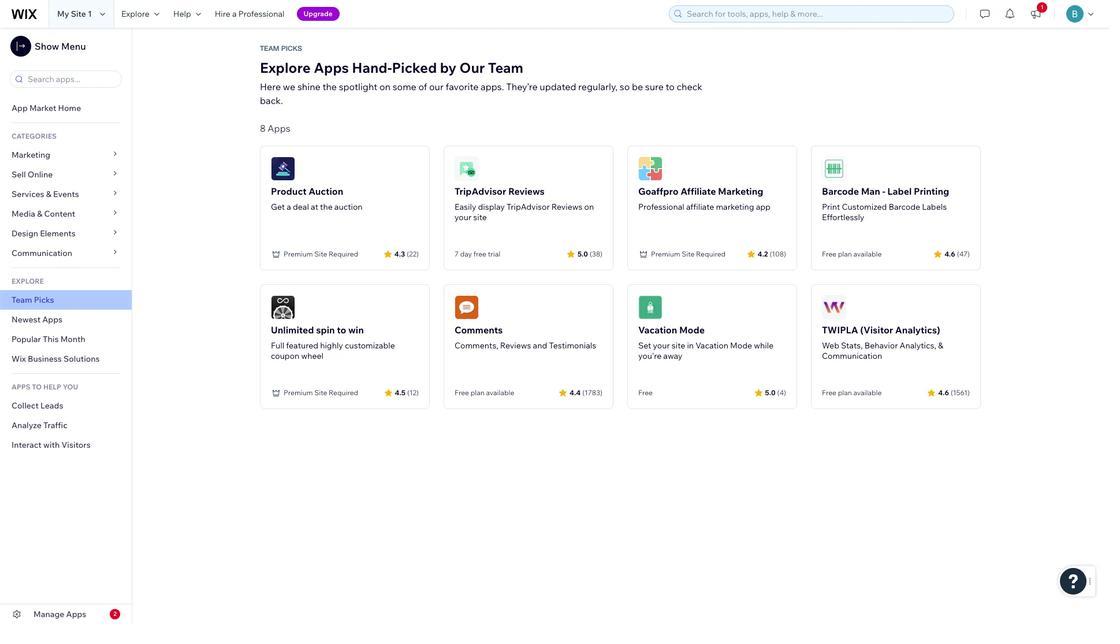 Task type: locate. For each thing, give the bounding box(es) containing it.
on up 5.0 (38) at the top right of page
[[585, 202, 594, 212]]

your left display
[[455, 212, 472, 223]]

0 vertical spatial on
[[380, 81, 391, 92]]

on left the some
[[380, 81, 391, 92]]

effortlessly
[[822, 212, 865, 223]]

available down comments,
[[486, 388, 515, 397]]

print
[[822, 202, 841, 212]]

1 horizontal spatial your
[[653, 340, 670, 351]]

2 vertical spatial team
[[12, 295, 32, 305]]

help
[[43, 383, 61, 391]]

plan for comments,
[[471, 388, 485, 397]]

0 horizontal spatial 1
[[88, 9, 92, 19]]

the right shine
[[323, 81, 337, 92]]

barcode man - label printing print customized barcode labels effortlessly
[[822, 186, 950, 223]]

1 horizontal spatial communication
[[822, 351, 883, 361]]

0 horizontal spatial &
[[37, 209, 42, 219]]

1 vertical spatial site
[[672, 340, 686, 351]]

communication down design elements
[[12, 248, 74, 258]]

popular
[[12, 334, 41, 344]]

1 vertical spatial mode
[[731, 340, 753, 351]]

marketing link
[[0, 145, 132, 165]]

& inside the twipla (visitor analytics) web stats, behavior analytics, & communication
[[939, 340, 944, 351]]

help button
[[166, 0, 208, 28]]

0 horizontal spatial vacation
[[639, 324, 678, 336]]

of
[[419, 81, 427, 92]]

to right sure
[[666, 81, 675, 92]]

0 vertical spatial tripadvisor
[[455, 186, 506, 197]]

product auction get a deal at the auction
[[271, 186, 363, 212]]

1 vertical spatial 4.6
[[939, 388, 950, 397]]

required
[[329, 250, 358, 258], [696, 250, 726, 258], [329, 388, 358, 397]]

services & events
[[12, 189, 79, 199]]

mode up the in
[[680, 324, 705, 336]]

deal
[[293, 202, 309, 212]]

apps
[[12, 383, 30, 391]]

4.4
[[570, 388, 581, 397]]

0 horizontal spatial on
[[380, 81, 391, 92]]

2 vertical spatial reviews
[[500, 340, 531, 351]]

Search for tools, apps, help & more... field
[[684, 6, 951, 22]]

1 vertical spatial to
[[337, 324, 346, 336]]

vacation mode logo image
[[639, 295, 663, 320]]

1 horizontal spatial 1
[[1041, 3, 1044, 11]]

premium site required for a
[[284, 250, 358, 258]]

apps right manage
[[66, 609, 86, 620]]

1 vertical spatial tripadvisor
[[507, 202, 550, 212]]

& left events
[[46, 189, 51, 199]]

professional
[[239, 9, 285, 19], [639, 202, 685, 212]]

1 horizontal spatial explore
[[260, 59, 311, 76]]

vacation
[[639, 324, 678, 336], [696, 340, 729, 351]]

5.0 for tripadvisor reviews
[[578, 249, 588, 258]]

free right (12)
[[455, 388, 469, 397]]

interact
[[12, 440, 42, 450]]

tripadvisor reviews easily display tripadvisor reviews on your site
[[455, 186, 594, 223]]

interact with visitors link
[[0, 435, 132, 455]]

-
[[883, 186, 886, 197]]

my
[[57, 9, 69, 19]]

5.0 left (38) in the top right of the page
[[578, 249, 588, 258]]

explore left 'help'
[[121, 9, 150, 19]]

1 vertical spatial a
[[287, 202, 291, 212]]

available down effortlessly
[[854, 250, 882, 258]]

online
[[28, 169, 53, 180]]

reviews
[[509, 186, 545, 197], [552, 202, 583, 212], [500, 340, 531, 351]]

free plan available down effortlessly
[[822, 250, 882, 258]]

media & content
[[12, 209, 75, 219]]

1 horizontal spatial barcode
[[889, 202, 921, 212]]

wix business solutions link
[[0, 349, 132, 369]]

plan down comments,
[[471, 388, 485, 397]]

0 vertical spatial 5.0
[[578, 249, 588, 258]]

barcode up print on the right
[[822, 186, 859, 197]]

menu
[[61, 40, 86, 52]]

1 horizontal spatial mode
[[731, 340, 753, 351]]

team up apps. at left top
[[488, 59, 524, 76]]

premium down deal
[[284, 250, 313, 258]]

to left win
[[337, 324, 346, 336]]

plan down stats, at right
[[838, 388, 852, 397]]

hand-
[[352, 59, 392, 76]]

apps up this at bottom
[[42, 314, 62, 325]]

0 vertical spatial explore
[[121, 9, 150, 19]]

required for spin
[[329, 388, 358, 397]]

analytics,
[[900, 340, 937, 351]]

design
[[12, 228, 38, 239]]

0 vertical spatial to
[[666, 81, 675, 92]]

free plan available for comments,
[[455, 388, 515, 397]]

0 vertical spatial &
[[46, 189, 51, 199]]

barcode down the "label"
[[889, 202, 921, 212]]

mode left while
[[731, 340, 753, 351]]

to inside unlimited spin to win full featured highly customizable coupon wheel
[[337, 324, 346, 336]]

free down effortlessly
[[822, 250, 837, 258]]

0 horizontal spatial to
[[337, 324, 346, 336]]

plan for (visitor
[[838, 388, 852, 397]]

1 vertical spatial team picks
[[12, 295, 54, 305]]

1 horizontal spatial team
[[260, 45, 279, 53]]

0 horizontal spatial marketing
[[12, 150, 50, 160]]

0 horizontal spatial explore
[[121, 9, 150, 19]]

apps up shine
[[314, 59, 349, 76]]

& right analytics,
[[939, 340, 944, 351]]

required for auction
[[329, 250, 358, 258]]

team picks
[[260, 45, 302, 53], [12, 295, 54, 305]]

premium for a
[[284, 250, 313, 258]]

site up free at the top of the page
[[474, 212, 487, 223]]

vacation up set
[[639, 324, 678, 336]]

0 vertical spatial barcode
[[822, 186, 859, 197]]

4.6 left (47)
[[945, 249, 956, 258]]

available down the behavior
[[854, 388, 882, 397]]

unlimited spin to win logo image
[[271, 295, 295, 320]]

1 vertical spatial barcode
[[889, 202, 921, 212]]

explore
[[121, 9, 150, 19], [260, 59, 311, 76]]

0 vertical spatial picks
[[281, 45, 302, 53]]

a right hire
[[232, 9, 237, 19]]

design elements link
[[0, 224, 132, 243]]

0 vertical spatial marketing
[[12, 150, 50, 160]]

(12)
[[407, 388, 419, 397]]

free plan available
[[822, 250, 882, 258], [455, 388, 515, 397], [822, 388, 882, 397]]

professional down "goaffpro"
[[639, 202, 685, 212]]

free down the you're
[[639, 388, 653, 397]]

sidebar element
[[0, 28, 132, 624]]

4.6 for twipla (visitor analytics)
[[939, 388, 950, 397]]

upgrade button
[[297, 7, 340, 21]]

auction
[[335, 202, 363, 212]]

free down web
[[822, 388, 837, 397]]

2 horizontal spatial &
[[939, 340, 944, 351]]

site
[[474, 212, 487, 223], [672, 340, 686, 351]]

0 horizontal spatial your
[[455, 212, 472, 223]]

vacation right the in
[[696, 340, 729, 351]]

full
[[271, 340, 284, 351]]

your right set
[[653, 340, 670, 351]]

apps for 8
[[268, 123, 290, 134]]

premium site required for win
[[284, 388, 358, 397]]

5.0 left (4)
[[766, 388, 776, 397]]

plan down effortlessly
[[838, 250, 852, 258]]

premium site required down at
[[284, 250, 358, 258]]

free plan available down stats, at right
[[822, 388, 882, 397]]

marketing inside goaffpro affiliate marketing professional affiliate marketing app
[[718, 186, 764, 197]]

1 horizontal spatial professional
[[639, 202, 685, 212]]

& right media
[[37, 209, 42, 219]]

0 vertical spatial communication
[[12, 248, 74, 258]]

picks
[[281, 45, 302, 53], [34, 295, 54, 305]]

month
[[60, 334, 85, 344]]

0 horizontal spatial team picks
[[12, 295, 54, 305]]

1
[[1041, 3, 1044, 11], [88, 9, 92, 19]]

stats,
[[842, 340, 863, 351]]

1 horizontal spatial vacation
[[696, 340, 729, 351]]

communication inside the twipla (visitor analytics) web stats, behavior analytics, & communication
[[822, 351, 883, 361]]

premium up vacation mode logo
[[651, 250, 681, 258]]

1 horizontal spatial site
[[672, 340, 686, 351]]

team up here
[[260, 45, 279, 53]]

affiliate
[[687, 202, 715, 212]]

1 vertical spatial picks
[[34, 295, 54, 305]]

check
[[677, 81, 703, 92]]

app market home
[[12, 103, 81, 113]]

0 vertical spatial your
[[455, 212, 472, 223]]

1 horizontal spatial &
[[46, 189, 51, 199]]

comments,
[[455, 340, 499, 351]]

trial
[[488, 250, 501, 258]]

apps for manage
[[66, 609, 86, 620]]

1 vertical spatial 5.0
[[766, 388, 776, 397]]

premium for win
[[284, 388, 313, 397]]

to
[[32, 383, 42, 391]]

picks up we
[[281, 45, 302, 53]]

0 vertical spatial the
[[323, 81, 337, 92]]

printing
[[914, 186, 950, 197]]

sell
[[12, 169, 26, 180]]

1 vertical spatial professional
[[639, 202, 685, 212]]

explore up we
[[260, 59, 311, 76]]

premium site required down affiliate
[[651, 250, 726, 258]]

highly
[[320, 340, 343, 351]]

manage apps
[[34, 609, 86, 620]]

team picks up we
[[260, 45, 302, 53]]

required down highly
[[329, 388, 358, 397]]

1 vertical spatial explore
[[260, 59, 311, 76]]

free plan available for man
[[822, 250, 882, 258]]

interact with visitors
[[12, 440, 91, 450]]

premium down coupon
[[284, 388, 313, 397]]

8
[[260, 123, 266, 134]]

shine
[[298, 81, 321, 92]]

analyze traffic
[[12, 420, 67, 431]]

1 horizontal spatial 5.0
[[766, 388, 776, 397]]

0 horizontal spatial site
[[474, 212, 487, 223]]

site left the in
[[672, 340, 686, 351]]

testimonials
[[549, 340, 597, 351]]

1 vertical spatial vacation
[[696, 340, 729, 351]]

a right get
[[287, 202, 291, 212]]

0 horizontal spatial a
[[232, 9, 237, 19]]

analytics)
[[896, 324, 941, 336]]

0 vertical spatial a
[[232, 9, 237, 19]]

0 vertical spatial site
[[474, 212, 487, 223]]

tripadvisor right display
[[507, 202, 550, 212]]

explore
[[12, 277, 44, 286]]

at
[[311, 202, 318, 212]]

apps right 8
[[268, 123, 290, 134]]

0 horizontal spatial picks
[[34, 295, 54, 305]]

required down the auction
[[329, 250, 358, 258]]

marketing up marketing
[[718, 186, 764, 197]]

hire a professional
[[215, 9, 285, 19]]

available for comments,
[[486, 388, 515, 397]]

1 vertical spatial your
[[653, 340, 670, 351]]

site down at
[[315, 250, 327, 258]]

unlimited spin to win full featured highly customizable coupon wheel
[[271, 324, 395, 361]]

1 vertical spatial marketing
[[718, 186, 764, 197]]

professional right hire
[[239, 9, 285, 19]]

site for product auction
[[315, 250, 327, 258]]

1 horizontal spatial on
[[585, 202, 594, 212]]

1 vertical spatial &
[[37, 209, 42, 219]]

1 vertical spatial team
[[488, 59, 524, 76]]

2 vertical spatial &
[[939, 340, 944, 351]]

on inside here we shine the spotlight on some of our favorite apps. they're updated regularly, so be sure to check back.
[[380, 81, 391, 92]]

1 vertical spatial on
[[585, 202, 594, 212]]

marketing down the categories
[[12, 150, 50, 160]]

to inside here we shine the spotlight on some of our favorite apps. they're updated regularly, so be sure to check back.
[[666, 81, 675, 92]]

0 horizontal spatial communication
[[12, 248, 74, 258]]

2
[[113, 610, 117, 618]]

a
[[232, 9, 237, 19], [287, 202, 291, 212]]

0 horizontal spatial 5.0
[[578, 249, 588, 258]]

premium for professional
[[651, 250, 681, 258]]

apps
[[314, 59, 349, 76], [268, 123, 290, 134], [42, 314, 62, 325], [66, 609, 86, 620]]

4.2 (108)
[[758, 249, 787, 258]]

picks up the 'newest apps'
[[34, 295, 54, 305]]

4.6 left (1561)
[[939, 388, 950, 397]]

your inside tripadvisor reviews easily display tripadvisor reviews on your site
[[455, 212, 472, 223]]

communication down twipla
[[822, 351, 883, 361]]

0 horizontal spatial mode
[[680, 324, 705, 336]]

apps for explore
[[314, 59, 349, 76]]

premium
[[284, 250, 313, 258], [651, 250, 681, 258], [284, 388, 313, 397]]

1 horizontal spatial to
[[666, 81, 675, 92]]

tripadvisor up display
[[455, 186, 506, 197]]

1 horizontal spatial marketing
[[718, 186, 764, 197]]

app
[[12, 103, 28, 113]]

0 horizontal spatial team
[[12, 295, 32, 305]]

the
[[323, 81, 337, 92], [320, 202, 333, 212]]

required down affiliate
[[696, 250, 726, 258]]

behavior
[[865, 340, 898, 351]]

site down the wheel at the bottom left of the page
[[315, 388, 327, 397]]

0 vertical spatial professional
[[239, 9, 285, 19]]

& for events
[[46, 189, 51, 199]]

free plan available down comments,
[[455, 388, 515, 397]]

premium site required down the wheel at the bottom left of the page
[[284, 388, 358, 397]]

1 horizontal spatial team picks
[[260, 45, 302, 53]]

updated
[[540, 81, 576, 92]]

on
[[380, 81, 391, 92], [585, 202, 594, 212]]

0 vertical spatial 4.6
[[945, 249, 956, 258]]

win
[[348, 324, 364, 336]]

set
[[639, 340, 652, 351]]

1 vertical spatial communication
[[822, 351, 883, 361]]

team picks down explore
[[12, 295, 54, 305]]

wheel
[[301, 351, 324, 361]]

your inside vacation mode set your site in vacation mode while you're away
[[653, 340, 670, 351]]

1 horizontal spatial a
[[287, 202, 291, 212]]

newest apps
[[12, 314, 62, 325]]

team down explore
[[12, 295, 32, 305]]

explore for explore
[[121, 9, 150, 19]]

site down affiliate
[[682, 250, 695, 258]]

1 vertical spatial the
[[320, 202, 333, 212]]

the right at
[[320, 202, 333, 212]]

8 apps
[[260, 123, 290, 134]]



Task type: vqa. For each thing, say whether or not it's contained in the screenshot.


Task type: describe. For each thing, give the bounding box(es) containing it.
4.3 (22)
[[395, 249, 419, 258]]

free for comments
[[455, 388, 469, 397]]

services & events link
[[0, 184, 132, 204]]

(1783)
[[583, 388, 603, 397]]

analyze
[[12, 420, 42, 431]]

wix business solutions
[[12, 354, 100, 364]]

(visitor
[[861, 324, 894, 336]]

coupon
[[271, 351, 300, 361]]

barcode man - label printing logo image
[[822, 157, 847, 181]]

manage
[[34, 609, 64, 620]]

site for goaffpro affiliate marketing
[[682, 250, 695, 258]]

site inside tripadvisor reviews easily display tripadvisor reviews on your site
[[474, 212, 487, 223]]

collect leads link
[[0, 396, 132, 416]]

0 horizontal spatial professional
[[239, 9, 285, 19]]

free for barcode man - label printing
[[822, 250, 837, 258]]

site inside vacation mode set your site in vacation mode while you're away
[[672, 340, 686, 351]]

free
[[474, 250, 487, 258]]

(38)
[[590, 249, 603, 258]]

5.0 (38)
[[578, 249, 603, 258]]

label
[[888, 186, 912, 197]]

twipla (visitor analytics) logo image
[[822, 295, 847, 320]]

vacation mode set your site in vacation mode while you're away
[[639, 324, 774, 361]]

apps to help you
[[12, 383, 78, 391]]

goaffpro affiliate marketing professional affiliate marketing app
[[639, 186, 771, 212]]

explore for explore apps hand-picked by our team
[[260, 59, 311, 76]]

show menu
[[35, 40, 86, 52]]

customized
[[842, 202, 887, 212]]

free plan available for (visitor
[[822, 388, 882, 397]]

twipla
[[822, 324, 859, 336]]

show
[[35, 40, 59, 52]]

you
[[63, 383, 78, 391]]

here we shine the spotlight on some of our favorite apps. they're updated regularly, so be sure to check back.
[[260, 81, 703, 106]]

our
[[429, 81, 444, 92]]

free for twipla (visitor analytics)
[[822, 388, 837, 397]]

hire
[[215, 9, 230, 19]]

5.0 for vacation mode
[[766, 388, 776, 397]]

apps for newest
[[42, 314, 62, 325]]

4.5 (12)
[[395, 388, 419, 397]]

man
[[862, 186, 881, 197]]

4.6 for barcode man - label printing
[[945, 249, 956, 258]]

4.4 (1783)
[[570, 388, 603, 397]]

marketing inside sidebar 'element'
[[12, 150, 50, 160]]

upgrade
[[304, 9, 333, 18]]

analyze traffic link
[[0, 416, 132, 435]]

comments comments, reviews and testimonials
[[455, 324, 597, 351]]

services
[[12, 189, 44, 199]]

the inside here we shine the spotlight on some of our favorite apps. they're updated regularly, so be sure to check back.
[[323, 81, 337, 92]]

easily
[[455, 202, 476, 212]]

0 vertical spatial mode
[[680, 324, 705, 336]]

solutions
[[64, 354, 100, 364]]

goaffpro affiliate marketing logo image
[[639, 157, 663, 181]]

market
[[29, 103, 56, 113]]

plan for man
[[838, 250, 852, 258]]

Search apps... field
[[24, 71, 118, 87]]

0 horizontal spatial barcode
[[822, 186, 859, 197]]

display
[[478, 202, 505, 212]]

(108)
[[770, 249, 787, 258]]

picks inside 'link'
[[34, 295, 54, 305]]

a inside hire a professional link
[[232, 9, 237, 19]]

here
[[260, 81, 281, 92]]

explore apps hand-picked by our team
[[260, 59, 524, 76]]

app market home link
[[0, 98, 132, 118]]

professional inside goaffpro affiliate marketing professional affiliate marketing app
[[639, 202, 685, 212]]

app
[[756, 202, 771, 212]]

site for unlimited spin to win
[[315, 388, 327, 397]]

while
[[754, 340, 774, 351]]

team picks link
[[0, 290, 132, 310]]

with
[[43, 440, 60, 450]]

some
[[393, 81, 417, 92]]

required for affiliate
[[696, 250, 726, 258]]

0 vertical spatial reviews
[[509, 186, 545, 197]]

labels
[[923, 202, 947, 212]]

show menu button
[[10, 36, 86, 57]]

traffic
[[43, 420, 67, 431]]

spotlight
[[339, 81, 378, 92]]

picked
[[392, 59, 437, 76]]

help
[[173, 9, 191, 19]]

get
[[271, 202, 285, 212]]

the inside product auction get a deal at the auction
[[320, 202, 333, 212]]

product
[[271, 186, 307, 197]]

by
[[440, 59, 457, 76]]

available for man
[[854, 250, 882, 258]]

visitors
[[62, 440, 91, 450]]

1 vertical spatial reviews
[[552, 202, 583, 212]]

you're
[[639, 351, 662, 361]]

we
[[283, 81, 296, 92]]

1 inside button
[[1041, 3, 1044, 11]]

1 button
[[1024, 0, 1049, 28]]

day
[[460, 250, 472, 258]]

tripadvisor reviews logo image
[[455, 157, 479, 181]]

site right my
[[71, 9, 86, 19]]

team inside 'link'
[[12, 295, 32, 305]]

on inside tripadvisor reviews easily display tripadvisor reviews on your site
[[585, 202, 594, 212]]

web
[[822, 340, 840, 351]]

team picks inside 'link'
[[12, 295, 54, 305]]

premium site required for professional
[[651, 250, 726, 258]]

0 vertical spatial team
[[260, 45, 279, 53]]

product auction logo image
[[271, 157, 295, 181]]

goaffpro
[[639, 186, 679, 197]]

& for content
[[37, 209, 42, 219]]

they're
[[506, 81, 538, 92]]

(1561)
[[951, 388, 970, 397]]

a inside product auction get a deal at the auction
[[287, 202, 291, 212]]

away
[[664, 351, 683, 361]]

1 horizontal spatial picks
[[281, 45, 302, 53]]

media & content link
[[0, 204, 132, 224]]

reviews inside comments comments, reviews and testimonials
[[500, 340, 531, 351]]

media
[[12, 209, 35, 219]]

our
[[460, 59, 485, 76]]

5.0 (4)
[[766, 388, 787, 397]]

collect leads
[[12, 401, 63, 411]]

communication inside sidebar 'element'
[[12, 248, 74, 258]]

comments logo image
[[455, 295, 479, 320]]

categories
[[12, 132, 57, 140]]

0 vertical spatial vacation
[[639, 324, 678, 336]]

newest
[[12, 314, 41, 325]]

design elements
[[12, 228, 76, 239]]

available for (visitor
[[854, 388, 882, 397]]

2 horizontal spatial team
[[488, 59, 524, 76]]

(4)
[[778, 388, 787, 397]]

0 vertical spatial team picks
[[260, 45, 302, 53]]

elements
[[40, 228, 76, 239]]



